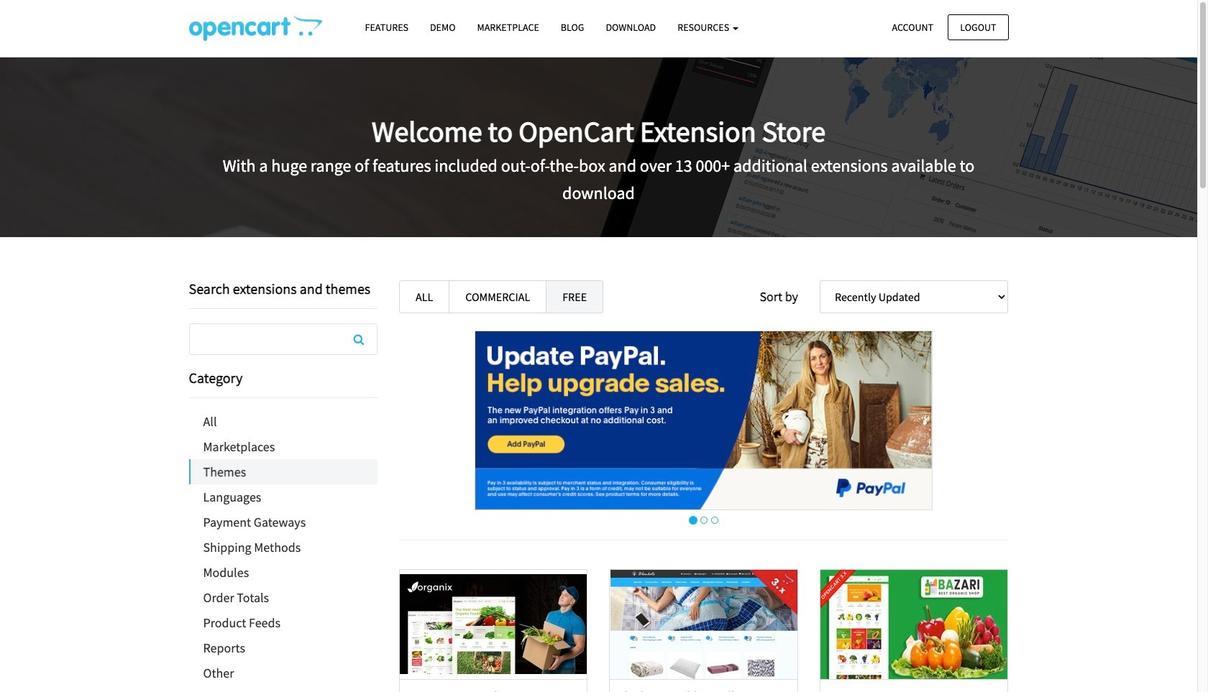 Task type: vqa. For each thing, say whether or not it's contained in the screenshot.
organic mega multi store opencart theme image
yes



Task type: describe. For each thing, give the bounding box(es) containing it.
paypal payment gateway image
[[475, 331, 933, 511]]

search image
[[354, 334, 364, 345]]

organic mega multi store opencart theme image
[[400, 570, 587, 680]]



Task type: locate. For each thing, give the bounding box(es) containing it.
None text field
[[190, 324, 377, 355]]

opencart themes image
[[189, 15, 322, 41]]

bazari organic & grocery ecommrce website te.. image
[[821, 570, 1008, 680]]

blankets - bedding, pillows, beauty - responsive.. image
[[610, 570, 797, 680]]



